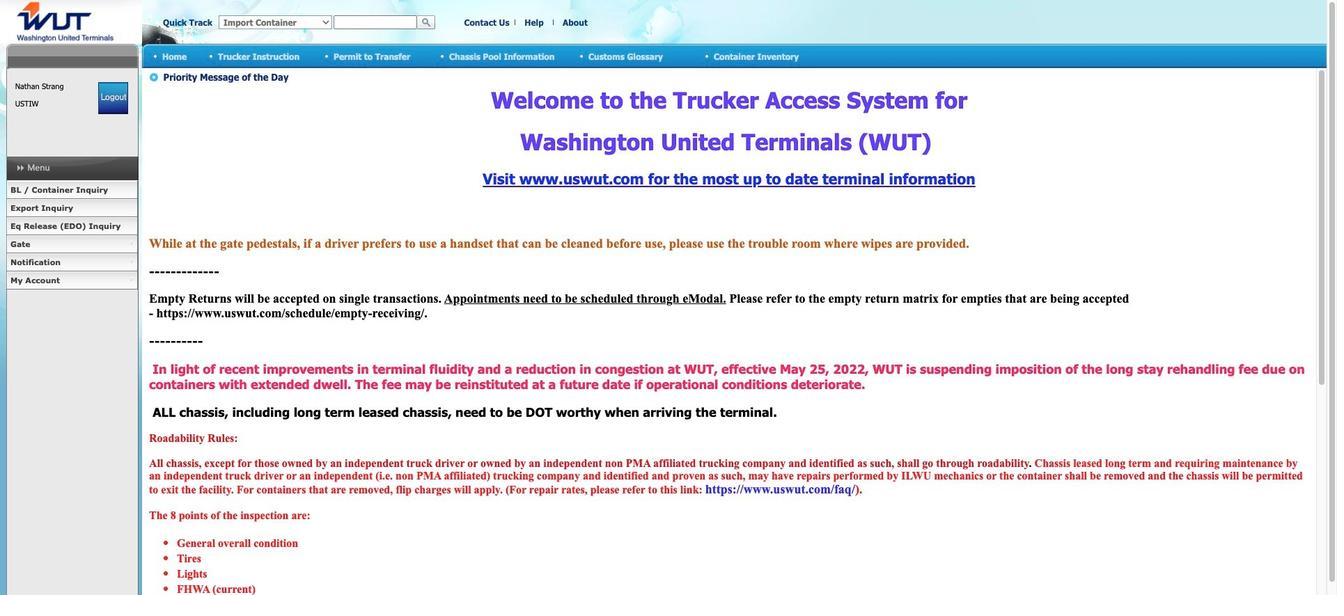 Task type: describe. For each thing, give the bounding box(es) containing it.
login image
[[98, 82, 128, 114]]



Task type: locate. For each thing, give the bounding box(es) containing it.
None text field
[[334, 15, 417, 29]]



Task type: vqa. For each thing, say whether or not it's contained in the screenshot.
Customs Glossary
no



